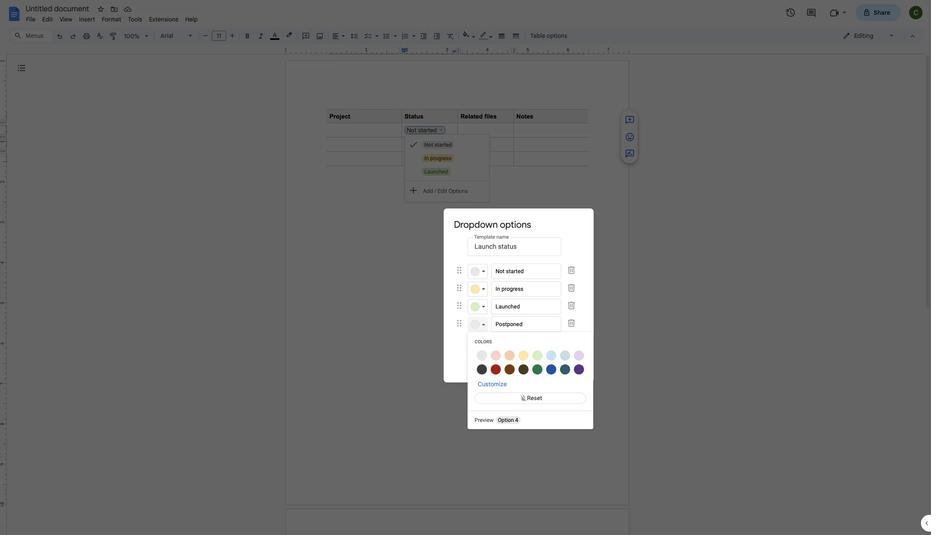Task type: describe. For each thing, give the bounding box(es) containing it.
#d4edbc, close to light green 3 cell
[[531, 349, 544, 362]]

value field for first drag icon from the bottom of the dropdown options dialog
[[491, 317, 561, 332]]

option
[[498, 417, 514, 423]]

delete option image for the 'value' field related to second drag icon
[[566, 283, 576, 293]]

3 drag image from the top
[[454, 318, 464, 328]]

main toolbar
[[52, 0, 572, 397]]

delete option image for drag image
[[566, 300, 576, 310]]

#c6dbe1, close to light cyan 3 cell
[[558, 349, 572, 362]]

add
[[423, 187, 433, 195]]

reset button
[[475, 392, 586, 404]]

new option
[[475, 339, 505, 345]]

add new item element
[[466, 338, 506, 347]]

#3d3d3d, close to dark gray 4 cell
[[475, 363, 489, 376]]

#ffc8aa, close to light orange 14 image
[[505, 350, 515, 360]]

in progress button
[[405, 151, 489, 165]]

new
[[475, 339, 487, 345]]

template
[[474, 234, 495, 240]]

2 size image from the top
[[625, 132, 635, 142]]

value field for 1st drag icon from the top
[[491, 264, 561, 279]]

Rename text field
[[23, 3, 94, 13]]

not
[[425, 141, 433, 148]]

#b10202, close to dark red 2 image
[[491, 364, 501, 374]]

customize button
[[475, 380, 510, 388]]

#753800, close to dark orange 3 cell
[[503, 363, 516, 376]]

options for table options
[[547, 32, 568, 40]]

#e6e6e6, close to light gray 2 image
[[477, 350, 487, 360]]

#0a53a8, close to dark blue 2 image
[[546, 364, 556, 374]]

#b10202, close to dark red 2 cell
[[489, 363, 503, 376]]

#ffcfc9, close to light red 3 cell
[[489, 349, 503, 362]]

save button
[[548, 357, 583, 372]]

name
[[497, 234, 509, 240]]

#215a6c, close to dark cyan 2 cell
[[558, 363, 572, 376]]

Star checkbox
[[95, 3, 107, 15]]

value field for drag image
[[491, 299, 561, 314]]

color menu dialog
[[468, 332, 593, 429]]

dropdown options heading
[[454, 219, 538, 231]]

#bfe1f6, close to light cornflower blue 3 cell
[[545, 349, 558, 362]]

cancel
[[513, 360, 533, 368]]

#5a3286, close to dark purple 16 cell
[[572, 363, 586, 376]]

customize
[[478, 380, 507, 388]]

drag image
[[454, 300, 464, 310]]

value field for second drag icon
[[491, 281, 561, 297]]

delete option image for 1st drag icon from the top's the 'value' field
[[566, 265, 576, 275]]

#e6cff2, close to light purple 3 cell
[[572, 349, 586, 362]]

#753800, close to dark orange 3 image
[[505, 364, 515, 374]]

#473822, close to dark gray 30 image
[[518, 364, 529, 374]]

progress
[[430, 155, 452, 161]]

save
[[559, 360, 573, 368]]

options
[[449, 187, 468, 195]]

#ffe5a0, close to light yellow 2 cell
[[517, 349, 530, 362]]



Task type: locate. For each thing, give the bounding box(es) containing it.
launched button
[[405, 165, 489, 178]]

preview option 4
[[475, 417, 519, 423]]

option
[[488, 339, 505, 345]]

delete option image
[[566, 265, 576, 275], [566, 283, 576, 293]]

2 delete option image from the top
[[566, 283, 576, 293]]

options up name
[[500, 219, 531, 230]]

#11734b, close to dark cyan 2 cell
[[531, 363, 544, 376]]

0 vertical spatial row
[[475, 349, 586, 362]]

options for dropdown options
[[500, 219, 531, 230]]

1 delete option image from the top
[[566, 300, 576, 310]]

delete option image for first drag icon from the bottom of the dropdown options dialog
[[566, 318, 576, 328]]

0 vertical spatial delete option image
[[566, 265, 576, 275]]

dropdown
[[454, 219, 498, 230]]

drag image
[[454, 265, 464, 275], [454, 283, 464, 293], [454, 318, 464, 328]]

1 vertical spatial size image
[[625, 132, 635, 142]]

2 value field from the top
[[491, 281, 561, 297]]

in progress
[[425, 155, 452, 161]]

colors
[[475, 339, 492, 344]]

1 horizontal spatial options
[[547, 32, 568, 40]]

options inside heading
[[500, 219, 531, 230]]

template name
[[474, 234, 509, 240]]

#ffcfc9, close to light red 3 image
[[491, 350, 501, 360]]

2 row from the top
[[475, 363, 586, 376]]

1 size image from the top
[[625, 115, 635, 125]]

options
[[547, 32, 568, 40], [500, 219, 531, 230]]

not started
[[425, 141, 452, 148]]

menu bar inside menu bar 'banner'
[[23, 11, 201, 25]]

#0a53a8, close to dark blue 2 cell
[[545, 363, 558, 376]]

#3d3d3d, close to dark gray 4 image
[[477, 364, 487, 374]]

1 vertical spatial drag image
[[454, 283, 464, 293]]

1 drag image from the top
[[454, 265, 464, 275]]

0 vertical spatial size image
[[625, 115, 635, 125]]

#473822, close to dark gray 30 cell
[[517, 363, 530, 376]]

dropdown options application
[[0, 0, 931, 535]]

4 value field from the top
[[491, 317, 561, 332]]

/
[[435, 187, 436, 195]]

table options
[[530, 32, 568, 40]]

table
[[530, 32, 545, 40]]

3 value field from the top
[[491, 299, 561, 314]]

options right 'table'
[[547, 32, 568, 40]]

dropdown options dialog
[[444, 208, 594, 382]]

1 row from the top
[[475, 349, 586, 362]]

size image
[[625, 149, 635, 159]]

Menus field
[[11, 30, 53, 42]]

1 delete option image from the top
[[566, 265, 576, 275]]

menu bar
[[23, 11, 201, 25]]

add / edit options button
[[405, 184, 489, 198]]

#215a6c, close to dark cyan 2 image
[[560, 364, 570, 374]]

size image
[[625, 115, 635, 125], [625, 132, 635, 142]]

none text field inside dropdown options dialog
[[468, 237, 561, 256]]

share. private to only me. image
[[863, 9, 871, 16]]

in
[[425, 155, 429, 161]]

#d4edbc, close to light green 3 image
[[532, 350, 542, 360]]

cancel button
[[502, 357, 543, 372]]

#e6e6e6, close to light gray 2 cell
[[475, 349, 489, 362]]

0 horizontal spatial options
[[500, 219, 531, 230]]

not started button
[[405, 138, 489, 151]]

1 vertical spatial delete option image
[[566, 318, 576, 328]]

add / edit options
[[423, 187, 468, 195]]

started
[[435, 141, 452, 148]]

edit
[[438, 187, 447, 195]]

table options button
[[527, 29, 571, 42]]

4
[[515, 417, 519, 423]]

#ffc8aa, close to light orange 14 cell
[[503, 349, 516, 362]]

1 value field from the top
[[491, 264, 561, 279]]

delete option image
[[566, 300, 576, 310], [566, 318, 576, 328]]

1 vertical spatial row
[[475, 363, 586, 376]]

options inside button
[[547, 32, 568, 40]]

2 vertical spatial drag image
[[454, 318, 464, 328]]

2 drag image from the top
[[454, 283, 464, 293]]

2 delete option image from the top
[[566, 318, 576, 328]]

1 vertical spatial options
[[500, 219, 531, 230]]

Value field
[[491, 264, 561, 279], [491, 281, 561, 297], [491, 299, 561, 314], [491, 317, 561, 332]]

#c6dbe1, close to light cyan 3 image
[[560, 350, 570, 360]]

#ffe5a0, close to light yellow 2 image
[[518, 350, 529, 360]]

#e6cff2, close to light purple 3 image
[[574, 350, 584, 360]]

#bfe1f6, close to light cornflower blue 3 image
[[546, 350, 556, 360]]

None text field
[[468, 237, 561, 256]]

menu bar banner
[[0, 0, 931, 535]]

reset
[[527, 394, 542, 401]]

0 vertical spatial options
[[547, 32, 568, 40]]

dropdown options
[[454, 219, 531, 230]]

preview
[[475, 417, 494, 423]]

#11734b, close to dark cyan 2 image
[[532, 364, 542, 374]]

0 vertical spatial drag image
[[454, 265, 464, 275]]

1 vertical spatial delete option image
[[566, 283, 576, 293]]

launched
[[425, 168, 448, 175]]

row
[[475, 349, 586, 362], [475, 363, 586, 376]]

0 vertical spatial delete option image
[[566, 300, 576, 310]]

#5a3286, close to dark purple 16 image
[[574, 364, 584, 374]]



Task type: vqa. For each thing, say whether or not it's contained in the screenshot.
#3D3D3D, CLOSE TO DARK GRAY 4 image
yes



